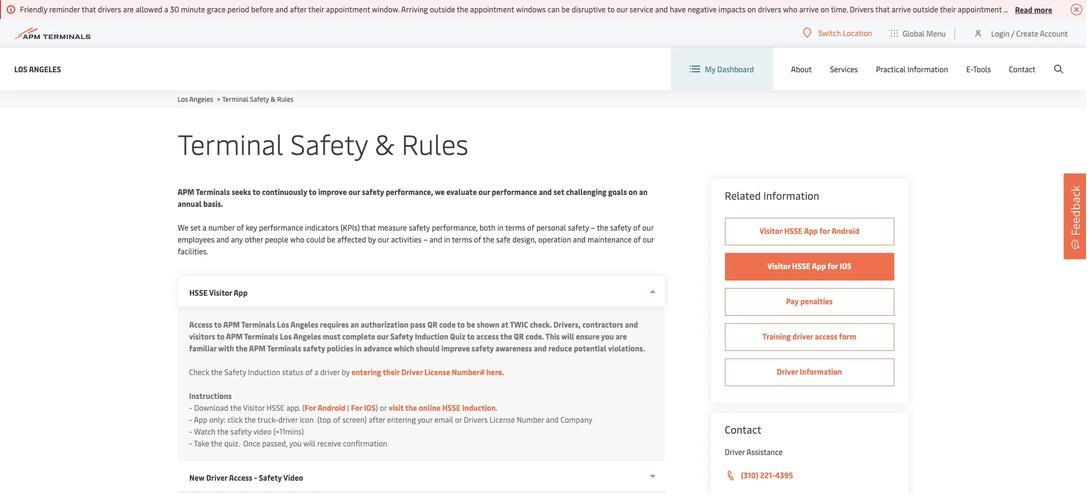Task type: describe. For each thing, give the bounding box(es) containing it.
1 horizontal spatial los angeles link
[[178, 95, 213, 104]]

a inside 'we set a number of key performance indicators (kpis) that measure safety performance, both in terms of personal safety – the safety of our employees and any other people who could be affected by our activities – and in terms of the safe design, operation and maintenance of our facilities.'
[[203, 222, 207, 233]]

and right "operation"
[[573, 234, 586, 245]]

window
[[1004, 4, 1030, 14]]

0 vertical spatial –
[[591, 222, 595, 233]]

hsse down visitor hsse app for android link
[[792, 261, 811, 271]]

visitor inside visitor hsse app for ios link
[[768, 261, 791, 271]]

android inside instructions - download the visitor hsse app. ( for android | for ios ) or visit the online hsse induction . - app only: click the truck-driver icon  (top of screen) after entering your email or drivers license number and company - watch the safety video (≈11mins) - take the quiz.  once passed, you will receive confirmation
[[318, 403, 346, 413]]

driver assistance
[[725, 447, 783, 457]]

information for related information
[[763, 188, 820, 203]]

1 horizontal spatial terms
[[505, 222, 525, 233]]

safety inside access to apm terminals los angeles requires an authorization pass qr code to be shown at twic check. drivers, contractors and visitors to apm terminals los angeles must complete our safety induction quiz to access the qr code. this will ensure you are familiar with the apm terminals safety policies in advance which should improve safety awareness and reduce potential violations.
[[390, 331, 413, 342]]

performance, inside 'we set a number of key performance indicators (kpis) that measure safety performance, both in terms of personal safety – the safety of our employees and any other people who could be affected by our activities – and in terms of the safe design, operation and maintenance of our facilities.'
[[432, 222, 478, 233]]

1 outside from the left
[[430, 4, 455, 14]]

allowed
[[136, 4, 162, 14]]

to right disruptive
[[607, 4, 615, 14]]

for for android
[[820, 226, 830, 236]]

entering their driver license number# here. link
[[352, 367, 504, 377]]

30
[[170, 4, 179, 14]]

be left turned
[[1046, 4, 1054, 14]]

to right the continuously
[[309, 187, 317, 197]]

practical
[[876, 64, 906, 74]]

hsse up email
[[442, 403, 461, 413]]

dashboard
[[717, 64, 754, 74]]

status
[[282, 367, 303, 377]]

here.
[[487, 367, 504, 377]]

number#
[[452, 367, 485, 377]]

pay penalties
[[786, 296, 833, 306]]

about button
[[791, 48, 812, 90]]

1 vertical spatial terminal
[[178, 125, 283, 162]]

that inside 'we set a number of key performance indicators (kpis) that measure safety performance, both in terms of personal safety – the safety of our employees and any other people who could be affected by our activities – and in terms of the safe design, operation and maintenance of our facilities.'
[[362, 222, 376, 233]]

1 vertical spatial rules
[[402, 125, 469, 162]]

0 vertical spatial rules
[[277, 95, 294, 104]]

ios inside instructions - download the visitor hsse app. ( for android | for ios ) or visit the online hsse induction . - app only: click the truck-driver icon  (top of screen) after entering your email or drivers license number and company - watch the safety video (≈11mins) - take the quiz.  once passed, you will receive confirmation
[[364, 403, 376, 413]]

training driver access form link
[[725, 324, 894, 351]]

download
[[194, 403, 228, 413]]

0 horizontal spatial their
[[308, 4, 324, 14]]

authorization
[[361, 319, 409, 330]]

0 vertical spatial entering
[[352, 367, 381, 377]]

drivers inside instructions - download the visitor hsse app. ( for android | for ios ) or visit the online hsse induction . - app only: click the truck-driver icon  (top of screen) after entering your email or drivers license number and company - watch the safety video (≈11mins) - take the quiz.  once passed, you will receive confirmation
[[464, 414, 488, 425]]

1 vertical spatial driver
[[320, 367, 340, 377]]

number
[[208, 222, 235, 233]]

on inside 'apm terminals seeks to continuously to improve our safety performance, we evaluate our performance and set challenging goals on an annual basis.'
[[629, 187, 637, 197]]

and right before
[[275, 4, 288, 14]]

design,
[[513, 234, 536, 245]]

1 vertical spatial terms
[[452, 234, 472, 245]]

must
[[323, 331, 341, 342]]

and inside 'apm terminals seeks to continuously to improve our safety performance, we evaluate our performance and set challenging goals on an annual basis.'
[[539, 187, 552, 197]]

information for practical information
[[908, 64, 948, 74]]

of inside instructions - download the visitor hsse app. ( for android | for ios ) or visit the online hsse induction . - app only: click the truck-driver icon  (top of screen) after entering your email or drivers license number and company - watch the safety video (≈11mins) - take the quiz.  once passed, you will receive confirmation
[[333, 414, 340, 425]]

account
[[1040, 28, 1068, 38]]

company
[[561, 414, 592, 425]]

should
[[416, 343, 440, 354]]

0 horizontal spatial induction
[[248, 367, 280, 377]]

1 vertical spatial in
[[444, 234, 450, 245]]

visit the online hsse induction link
[[389, 403, 496, 413]]

violations.
[[608, 343, 645, 354]]

0 vertical spatial qr
[[428, 319, 437, 330]]

email
[[435, 414, 453, 425]]

hsse up visitor hsse app for ios
[[784, 226, 803, 236]]

reminder
[[49, 4, 80, 14]]

be right can
[[562, 4, 570, 14]]

2 horizontal spatial that
[[876, 4, 890, 14]]

an inside 'apm terminals seeks to continuously to improve our safety performance, we evaluate our performance and set challenging goals on an annual basis.'
[[639, 187, 648, 197]]

services
[[830, 64, 858, 74]]

improve inside 'apm terminals seeks to continuously to improve our safety performance, we evaluate our performance and set challenging goals on an annual basis.'
[[318, 187, 347, 197]]

(top
[[317, 414, 331, 425]]

pay
[[786, 296, 799, 306]]

to right seeks
[[253, 187, 260, 197]]

0 horizontal spatial contact
[[725, 423, 762, 437]]

drivers,
[[554, 319, 581, 330]]

requires
[[320, 319, 349, 330]]

0 vertical spatial android
[[832, 226, 860, 236]]

apm terminals seeks to continuously to improve our safety performance, we evaluate our performance and set challenging goals on an annual basis.
[[178, 187, 648, 209]]

will inside access to apm terminals los angeles requires an authorization pass qr code to be shown at twic check. drivers, contractors and visitors to apm terminals los angeles must complete our safety induction quiz to access the qr code. this will ensure you are familiar with the apm terminals safety policies in advance which should improve safety awareness and reduce potential violations.
[[561, 331, 574, 342]]

impacts
[[719, 4, 746, 14]]

my
[[705, 64, 716, 74]]

policies
[[327, 343, 354, 354]]

to right quiz
[[467, 331, 475, 342]]

we set a number of key performance indicators (kpis) that measure safety performance, both in terms of personal safety – the safety of our employees and any other people who could be affected by our activities – and in terms of the safe design, operation and maintenance of our facilities.
[[178, 222, 654, 256]]

time.
[[831, 4, 848, 14]]

terminals inside 'apm terminals seeks to continuously to improve our safety performance, we evaluate our performance and set challenging goals on an annual basis.'
[[196, 187, 230, 197]]

(310) 221-4395
[[741, 470, 793, 481]]

assistance
[[747, 447, 783, 457]]

(310) 221-4395 link
[[725, 470, 894, 482]]

complete
[[342, 331, 375, 342]]

minute
[[181, 4, 205, 14]]

practical information button
[[876, 48, 948, 90]]

about
[[791, 64, 812, 74]]

safety inside instructions - download the visitor hsse app. ( for android | for ios ) or visit the online hsse induction . - app only: click the truck-driver icon  (top of screen) after entering your email or drivers license number and company - watch the safety video (≈11mins) - take the quiz.  once passed, you will receive confirmation
[[230, 426, 252, 437]]

- inside dropdown button
[[254, 472, 257, 483]]

any
[[231, 234, 243, 245]]

visitor hsse app for ios
[[768, 261, 852, 271]]

watch
[[194, 426, 215, 437]]

2 drivers from the left
[[758, 4, 781, 14]]

pass
[[410, 319, 426, 330]]

0 vertical spatial after
[[290, 4, 307, 14]]

2 horizontal spatial on
[[821, 4, 829, 14]]

my dashboard button
[[690, 48, 754, 90]]

in inside access to apm terminals los angeles requires an authorization pass qr code to be shown at twic check. drivers, contractors and visitors to apm terminals los angeles must complete our safety induction quiz to access the qr code. this will ensure you are familiar with the apm terminals safety policies in advance which should improve safety awareness and reduce potential violations.
[[355, 343, 362, 354]]

video
[[283, 472, 303, 483]]

driver inside hsse visitor app 'element'
[[401, 367, 423, 377]]

hsse visitor app button
[[178, 276, 665, 307]]

1 vertical spatial or
[[455, 414, 462, 425]]

visitor hsse app for android
[[760, 226, 860, 236]]

negative
[[688, 4, 717, 14]]

to up visitors
[[214, 319, 222, 330]]

safety down must
[[303, 343, 325, 354]]

visitor inside instructions - download the visitor hsse app. ( for android | for ios ) or visit the online hsse induction . - app only: click the truck-driver icon  (top of screen) after entering your email or drivers license number and company - watch the safety video (≈11mins) - take the quiz.  once passed, you will receive confirmation
[[243, 403, 265, 413]]

2 horizontal spatial their
[[940, 4, 956, 14]]

1 appointment from the left
[[326, 4, 370, 14]]

related
[[725, 188, 761, 203]]

other
[[245, 234, 263, 245]]

1 vertical spatial qr
[[514, 331, 524, 342]]

1 horizontal spatial drivers
[[850, 4, 874, 14]]

to up with
[[217, 331, 225, 342]]

seeks
[[232, 187, 251, 197]]

2 outside from the left
[[913, 4, 938, 14]]

1 vertical spatial –
[[423, 234, 428, 245]]

1 horizontal spatial contact
[[1009, 64, 1036, 74]]

personal
[[536, 222, 566, 233]]

app for visitor hsse app for ios
[[812, 261, 826, 271]]

0 vertical spatial or
[[380, 403, 387, 413]]

code
[[439, 319, 456, 330]]

you inside access to apm terminals los angeles requires an authorization pass qr code to be shown at twic check. drivers, contractors and visitors to apm terminals los angeles must complete our safety induction quiz to access the qr code. this will ensure you are familiar with the apm terminals safety policies in advance which should improve safety awareness and reduce potential violations.
[[601, 331, 614, 342]]

visitor inside visitor hsse app for android link
[[760, 226, 783, 236]]

1 horizontal spatial who
[[783, 4, 798, 14]]

online
[[419, 403, 441, 413]]

login / create account link
[[974, 19, 1068, 47]]

penalties
[[801, 296, 833, 306]]

apm inside 'apm terminals seeks to continuously to improve our safety performance, we evaluate our performance and set challenging goals on an annual basis.'
[[178, 187, 194, 197]]

are inside access to apm terminals los angeles requires an authorization pass qr code to be shown at twic check. drivers, contractors and visitors to apm terminals los angeles must complete our safety induction quiz to access the qr code. this will ensure you are familiar with the apm terminals safety policies in advance which should improve safety awareness and reduce potential violations.
[[616, 331, 627, 342]]

visitor hsse app for ios link
[[725, 253, 894, 281]]

challenging
[[566, 187, 607, 197]]

our inside access to apm terminals los angeles requires an authorization pass qr code to be shown at twic check. drivers, contractors and visitors to apm terminals los angeles must complete our safety induction quiz to access the qr code. this will ensure you are familiar with the apm terminals safety policies in advance which should improve safety awareness and reduce potential violations.
[[377, 331, 389, 342]]

1 for from the left
[[305, 403, 316, 413]]

set inside 'apm terminals seeks to continuously to improve our safety performance, we evaluate our performance and set challenging goals on an annual basis.'
[[554, 187, 564, 197]]

switch location
[[818, 28, 872, 38]]

safety inside dropdown button
[[259, 472, 282, 483]]

visit
[[389, 403, 404, 413]]

access inside access to apm terminals los angeles requires an authorization pass qr code to be shown at twic check. drivers, contractors and visitors to apm terminals los angeles must complete our safety induction quiz to access the qr code. this will ensure you are familiar with the apm terminals safety policies in advance which should improve safety awareness and reduce potential violations.
[[189, 319, 213, 330]]

pay penalties link
[[725, 288, 894, 316]]

driver inside dropdown button
[[206, 472, 227, 483]]

(≈11mins)
[[273, 426, 304, 437]]

arriving
[[401, 4, 428, 14]]

who inside 'we set a number of key performance indicators (kpis) that measure safety performance, both in terms of personal safety – the safety of our employees and any other people who could be affected by our activities – and in terms of the safe design, operation and maintenance of our facilities.'
[[290, 234, 304, 245]]

los angeles > terminal safety & rules
[[178, 95, 294, 104]]

and down number
[[216, 234, 229, 245]]

safety up activities
[[409, 222, 430, 233]]

twic
[[510, 319, 528, 330]]

2 arrive from the left
[[892, 4, 911, 14]]

1 drivers from the left
[[98, 4, 121, 14]]

performance, inside 'apm terminals seeks to continuously to improve our safety performance, we evaluate our performance and set challenging goals on an annual basis.'
[[386, 187, 433, 197]]

global
[[903, 28, 925, 38]]

los angeles
[[14, 64, 61, 74]]

check
[[189, 367, 209, 377]]

operation
[[538, 234, 571, 245]]

which
[[394, 343, 414, 354]]

0 vertical spatial will
[[1032, 4, 1044, 14]]

and right activities
[[430, 234, 442, 245]]

0 vertical spatial are
[[123, 4, 134, 14]]

close alert image
[[1071, 4, 1082, 15]]

take
[[194, 438, 209, 449]]

my dashboard
[[705, 64, 754, 74]]

be inside access to apm terminals los angeles requires an authorization pass qr code to be shown at twic check. drivers, contractors and visitors to apm terminals los angeles must complete our safety induction quiz to access the qr code. this will ensure you are familiar with the apm terminals safety policies in advance which should improve safety awareness and reduce potential violations.
[[467, 319, 475, 330]]

0 vertical spatial &
[[271, 95, 276, 104]]

access inside dropdown button
[[229, 472, 252, 483]]

code.
[[526, 331, 544, 342]]

new
[[189, 472, 204, 483]]

can
[[548, 4, 560, 14]]

0 vertical spatial los angeles link
[[14, 63, 61, 75]]

221-
[[760, 470, 775, 481]]

friendly reminder that drivers are allowed a 30 minute grace period before and after their appointment window. arriving outside the appointment windows can be disruptive to our service and have negative impacts on drivers who arrive on time. drivers that arrive outside their appointment window will be turned aw
[[20, 4, 1086, 14]]



Task type: locate. For each thing, give the bounding box(es) containing it.
terminal down los angeles > terminal safety & rules
[[178, 125, 283, 162]]

0 horizontal spatial a
[[164, 4, 168, 14]]

information for driver information
[[800, 366, 842, 377]]

after inside instructions - download the visitor hsse app. ( for android | for ios ) or visit the online hsse induction . - app only: click the truck-driver icon  (top of screen) after entering your email or drivers license number and company - watch the safety video (≈11mins) - take the quiz.  once passed, you will receive confirmation
[[369, 414, 385, 425]]

contact button
[[1009, 48, 1036, 90]]

or right )
[[380, 403, 387, 413]]

improve down quiz
[[441, 343, 470, 354]]

>
[[217, 95, 220, 104]]

performance inside 'we set a number of key performance indicators (kpis) that measure safety performance, both in terms of personal safety – the safety of our employees and any other people who could be affected by our activities – and in terms of the safe design, operation and maintenance of our facilities.'
[[259, 222, 303, 233]]

could
[[306, 234, 325, 245]]

set inside 'we set a number of key performance indicators (kpis) that measure safety performance, both in terms of personal safety – the safety of our employees and any other people who could be affected by our activities – and in terms of the safe design, operation and maintenance of our facilities.'
[[190, 222, 201, 233]]

.
[[496, 403, 498, 413]]

visitor inside hsse visitor app dropdown button
[[209, 287, 232, 298]]

0 vertical spatial for
[[820, 226, 830, 236]]

qr
[[428, 319, 437, 330], [514, 331, 524, 342]]

by inside hsse visitor app 'element'
[[342, 367, 350, 377]]

driver down the policies
[[320, 367, 340, 377]]

0 horizontal spatial on
[[629, 187, 637, 197]]

for right |
[[351, 403, 362, 413]]

their
[[308, 4, 324, 14], [940, 4, 956, 14], [383, 367, 400, 377]]

period
[[227, 4, 249, 14]]

that right reminder
[[82, 4, 96, 14]]

1 vertical spatial improve
[[441, 343, 470, 354]]

goals
[[608, 187, 627, 197]]

that right (kpis)
[[362, 222, 376, 233]]

shown
[[477, 319, 499, 330]]

1 horizontal spatial on
[[748, 4, 756, 14]]

induction inside access to apm terminals los angeles requires an authorization pass qr code to be shown at twic check. drivers, contractors and visitors to apm terminals los angeles must complete our safety induction quiz to access the qr code. this will ensure you are familiar with the apm terminals safety policies in advance which should improve safety awareness and reduce potential violations.
[[415, 331, 448, 342]]

arrive up global
[[892, 4, 911, 14]]

information inside popup button
[[908, 64, 948, 74]]

performance, left 'both' on the top of page
[[432, 222, 478, 233]]

outside up global menu
[[913, 4, 938, 14]]

location
[[843, 28, 872, 38]]

0 horizontal spatial terms
[[452, 234, 472, 245]]

rules
[[277, 95, 294, 104], [402, 125, 469, 162]]

entering inside instructions - download the visitor hsse app. ( for android | for ios ) or visit the online hsse induction . - app only: click the truck-driver icon  (top of screen) after entering your email or drivers license number and company - watch the safety video (≈11mins) - take the quiz.  once passed, you will receive confirmation
[[387, 414, 416, 425]]

- left the watch
[[189, 426, 192, 437]]

1 horizontal spatial in
[[444, 234, 450, 245]]

- left only:
[[189, 414, 192, 425]]

0 horizontal spatial entering
[[352, 367, 381, 377]]

potential
[[574, 343, 607, 354]]

training
[[763, 331, 791, 342]]

our
[[617, 4, 628, 14], [349, 187, 360, 197], [479, 187, 490, 197], [642, 222, 654, 233], [378, 234, 389, 245], [643, 234, 654, 245], [377, 331, 389, 342]]

be down indicators
[[327, 234, 335, 245]]

safety
[[362, 187, 384, 197], [409, 222, 430, 233], [568, 222, 589, 233], [610, 222, 631, 233], [303, 343, 325, 354], [472, 343, 494, 354], [230, 426, 252, 437]]

feedback button
[[1064, 173, 1086, 259]]

induction
[[415, 331, 448, 342], [248, 367, 280, 377], [462, 403, 496, 413]]

0 vertical spatial induction
[[415, 331, 448, 342]]

your
[[418, 414, 433, 425]]

0 vertical spatial ios
[[840, 261, 852, 271]]

for right app.
[[305, 403, 316, 413]]

0 horizontal spatial access
[[476, 331, 499, 342]]

0 horizontal spatial drivers
[[98, 4, 121, 14]]

indicators
[[305, 222, 339, 233]]

0 horizontal spatial improve
[[318, 187, 347, 197]]

read more
[[1015, 4, 1052, 15]]

license down .
[[490, 414, 515, 425]]

information down global menu
[[908, 64, 948, 74]]

3 appointment from the left
[[958, 4, 1002, 14]]

angeles
[[29, 64, 61, 74], [189, 95, 213, 104], [291, 319, 318, 330], [293, 331, 321, 342]]

los angeles link
[[14, 63, 61, 75], [178, 95, 213, 104]]

safe
[[496, 234, 511, 245]]

0 vertical spatial license
[[424, 367, 450, 377]]

after down )
[[369, 414, 385, 425]]

0 horizontal spatial set
[[190, 222, 201, 233]]

ios
[[840, 261, 852, 271], [364, 403, 376, 413]]

arrive left time.
[[799, 4, 819, 14]]

drivers
[[850, 4, 874, 14], [464, 414, 488, 425]]

0 vertical spatial performance,
[[386, 187, 433, 197]]

for up visitor hsse app for ios
[[820, 226, 830, 236]]

0 horizontal spatial will
[[303, 438, 315, 449]]

outside right arriving
[[430, 4, 455, 14]]

1 vertical spatial ios
[[364, 403, 376, 413]]

safety down shown at the left of page
[[472, 343, 494, 354]]

video
[[253, 426, 272, 437]]

hsse up truck-
[[267, 403, 285, 413]]

app inside dropdown button
[[233, 287, 247, 298]]

performance
[[492, 187, 537, 197], [259, 222, 303, 233]]

a left 30
[[164, 4, 168, 14]]

1 vertical spatial access
[[229, 472, 252, 483]]

once
[[243, 438, 260, 449]]

will right 'window'
[[1032, 4, 1044, 14]]

related information
[[725, 188, 820, 203]]

1 vertical spatial a
[[203, 222, 207, 233]]

1 horizontal spatial that
[[362, 222, 376, 233]]

1 horizontal spatial qr
[[514, 331, 524, 342]]

1 horizontal spatial –
[[591, 222, 595, 233]]

their inside hsse visitor app 'element'
[[383, 367, 400, 377]]

evaluate
[[446, 187, 477, 197]]

service
[[630, 4, 653, 14]]

0 vertical spatial in
[[497, 222, 504, 233]]

1 horizontal spatial android
[[832, 226, 860, 236]]

license
[[424, 367, 450, 377], [490, 414, 515, 425]]

1 vertical spatial after
[[369, 414, 385, 425]]

maintenance
[[588, 234, 632, 245]]

0 vertical spatial who
[[783, 4, 798, 14]]

access to apm terminals los angeles requires an authorization pass qr code to be shown at twic check. drivers, contractors and visitors to apm terminals los angeles must complete our safety induction quiz to access the qr code. this will ensure you are familiar with the apm terminals safety policies in advance which should improve safety awareness and reduce potential violations.
[[189, 319, 645, 354]]

driver up the (310)
[[725, 447, 745, 457]]

-
[[189, 403, 192, 413], [189, 414, 192, 425], [189, 426, 192, 437], [189, 438, 192, 449], [254, 472, 257, 483]]

1 horizontal spatial appointment
[[470, 4, 514, 14]]

4395
[[775, 470, 793, 481]]

1 vertical spatial set
[[190, 222, 201, 233]]

you
[[601, 331, 614, 342], [289, 438, 302, 449]]

app.
[[286, 403, 301, 413]]

access left the form
[[815, 331, 837, 342]]

will inside instructions - download the visitor hsse app. ( for android | for ios ) or visit the online hsse induction . - app only: click the truck-driver icon  (top of screen) after entering your email or drivers license number and company - watch the safety video (≈11mins) - take the quiz.  once passed, you will receive confirmation
[[303, 438, 315, 449]]

0 horizontal spatial you
[[289, 438, 302, 449]]

hsse visitor app element
[[178, 307, 665, 462]]

improve inside access to apm terminals los angeles requires an authorization pass qr code to be shown at twic check. drivers, contractors and visitors to apm terminals los angeles must complete our safety induction quiz to access the qr code. this will ensure you are familiar with the apm terminals safety policies in advance which should improve safety awareness and reduce potential violations.
[[441, 343, 470, 354]]

1 horizontal spatial entering
[[387, 414, 416, 425]]

1 horizontal spatial by
[[368, 234, 376, 245]]

driver right training
[[793, 331, 813, 342]]

terminals
[[196, 187, 230, 197], [241, 319, 276, 330], [244, 331, 278, 342], [267, 343, 301, 354]]

0 horizontal spatial who
[[290, 234, 304, 245]]

terms up design,
[[505, 222, 525, 233]]

1 horizontal spatial their
[[383, 367, 400, 377]]

2 horizontal spatial appointment
[[958, 4, 1002, 14]]

be inside 'we set a number of key performance indicators (kpis) that measure safety performance, both in terms of personal safety – the safety of our employees and any other people who could be affected by our activities – and in terms of the safe design, operation and maintenance of our facilities.'
[[327, 234, 335, 245]]

- left take
[[189, 438, 192, 449]]

- left download
[[189, 403, 192, 413]]

appointment up login
[[958, 4, 1002, 14]]

license down should
[[424, 367, 450, 377]]

driver inside instructions - download the visitor hsse app. ( for android | for ios ) or visit the online hsse induction . - app only: click the truck-driver icon  (top of screen) after entering your email or drivers license number and company - watch the safety video (≈11mins) - take the quiz.  once passed, you will receive confirmation
[[278, 414, 298, 425]]

license inside instructions - download the visitor hsse app. ( for android | for ios ) or visit the online hsse induction . - app only: click the truck-driver icon  (top of screen) after entering your email or drivers license number and company - watch the safety video (≈11mins) - take the quiz.  once passed, you will receive confirmation
[[490, 414, 515, 425]]

by right the affected
[[368, 234, 376, 245]]

2 horizontal spatial induction
[[462, 403, 496, 413]]

terminal right the >
[[222, 95, 248, 104]]

qr down twic
[[514, 331, 524, 342]]

who
[[783, 4, 798, 14], [290, 234, 304, 245]]

people
[[265, 234, 288, 245]]

a for induction
[[314, 367, 318, 377]]

1 horizontal spatial driver
[[320, 367, 340, 377]]

0 horizontal spatial performance
[[259, 222, 303, 233]]

be left shown at the left of page
[[467, 319, 475, 330]]

0 horizontal spatial &
[[271, 95, 276, 104]]

- down once
[[254, 472, 257, 483]]

or
[[380, 403, 387, 413], [455, 414, 462, 425]]

0 horizontal spatial android
[[318, 403, 346, 413]]

the
[[457, 4, 468, 14], [597, 222, 608, 233], [483, 234, 494, 245], [500, 331, 512, 342], [236, 343, 248, 354], [211, 367, 222, 377], [230, 403, 241, 413], [405, 403, 417, 413], [244, 414, 256, 425], [217, 426, 229, 437], [211, 438, 222, 449]]

driver up (≈11mins)
[[278, 414, 298, 425]]

|
[[347, 403, 349, 413]]

information
[[908, 64, 948, 74], [763, 188, 820, 203], [800, 366, 842, 377]]

2 appointment from the left
[[470, 4, 514, 14]]

0 horizontal spatial that
[[82, 4, 96, 14]]

contact down login / create account link
[[1009, 64, 1036, 74]]

0 horizontal spatial ios
[[364, 403, 376, 413]]

terminal
[[222, 95, 248, 104], [178, 125, 283, 162]]

in up safe
[[497, 222, 504, 233]]

0 vertical spatial performance
[[492, 187, 537, 197]]

1 vertical spatial android
[[318, 403, 346, 413]]

0 horizontal spatial by
[[342, 367, 350, 377]]

los inside "link"
[[14, 64, 27, 74]]

and up violations. at the right
[[625, 319, 638, 330]]

0 horizontal spatial appointment
[[326, 4, 370, 14]]

an inside access to apm terminals los angeles requires an authorization pass qr code to be shown at twic check. drivers, contractors and visitors to apm terminals los angeles must complete our safety induction quiz to access the qr code. this will ensure you are familiar with the apm terminals safety policies in advance which should improve safety awareness and reduce potential violations.
[[350, 319, 359, 330]]

0 vertical spatial information
[[908, 64, 948, 74]]

2 vertical spatial information
[[800, 366, 842, 377]]

driver down which at the left
[[401, 367, 423, 377]]

truck-
[[258, 414, 278, 425]]

app inside instructions - download the visitor hsse app. ( for android | for ios ) or visit the online hsse induction . - app only: click the truck-driver icon  (top of screen) after entering your email or drivers license number and company - watch the safety video (≈11mins) - take the quiz.  once passed, you will receive confirmation
[[194, 414, 207, 425]]

an up "complete"
[[350, 319, 359, 330]]

app for hsse visitor app
[[233, 287, 247, 298]]

contact up driver assistance
[[725, 423, 762, 437]]

form
[[839, 331, 857, 342]]

global menu button
[[882, 19, 956, 47]]

induction inside instructions - download the visitor hsse app. ( for android | for ios ) or visit the online hsse induction . - app only: click the truck-driver icon  (top of screen) after entering your email or drivers license number and company - watch the safety video (≈11mins) - take the quiz.  once passed, you will receive confirmation
[[462, 403, 496, 413]]

affected
[[337, 234, 366, 245]]

on right impacts
[[748, 4, 756, 14]]

information down the training driver access form link
[[800, 366, 842, 377]]

1 horizontal spatial or
[[455, 414, 462, 425]]

more
[[1034, 4, 1052, 15]]

performance,
[[386, 187, 433, 197], [432, 222, 478, 233]]

0 horizontal spatial los angeles link
[[14, 63, 61, 75]]

1 horizontal spatial access
[[229, 472, 252, 483]]

entering
[[352, 367, 381, 377], [387, 414, 416, 425]]

check.
[[530, 319, 552, 330]]

0 vertical spatial terminal
[[222, 95, 248, 104]]

1 vertical spatial an
[[350, 319, 359, 330]]

2 horizontal spatial driver
[[793, 331, 813, 342]]

appointment left windows
[[470, 4, 514, 14]]

will left receive
[[303, 438, 315, 449]]

you inside instructions - download the visitor hsse app. ( for android | for ios ) or visit the online hsse induction . - app only: click the truck-driver icon  (top of screen) after entering your email or drivers license number and company - watch the safety video (≈11mins) - take the quiz.  once passed, you will receive confirmation
[[289, 438, 302, 449]]

new driver access - safety video button
[[178, 462, 665, 493]]

that right time.
[[876, 4, 890, 14]]

1 vertical spatial &
[[375, 125, 395, 162]]

a inside hsse visitor app 'element'
[[314, 367, 318, 377]]

1 access from the left
[[476, 331, 499, 342]]

visitor hsse app for android link
[[725, 218, 894, 246]]

1 horizontal spatial rules
[[402, 125, 469, 162]]

0 horizontal spatial after
[[290, 4, 307, 14]]

on right goals at right
[[629, 187, 637, 197]]

and down code.
[[534, 343, 547, 354]]

1 horizontal spatial improve
[[441, 343, 470, 354]]

1 horizontal spatial drivers
[[758, 4, 781, 14]]

annual
[[178, 198, 202, 209]]

access down once
[[229, 472, 252, 483]]

by down the policies
[[342, 367, 350, 377]]

driver down training
[[777, 366, 798, 377]]

drivers right time.
[[850, 4, 874, 14]]

hsse inside dropdown button
[[189, 287, 207, 298]]

passed,
[[262, 438, 288, 449]]

or right email
[[455, 414, 462, 425]]

0 horizontal spatial license
[[424, 367, 450, 377]]

and inside instructions - download the visitor hsse app. ( for android | for ios ) or visit the online hsse induction . - app only: click the truck-driver icon  (top of screen) after entering your email or drivers license number and company - watch the safety video (≈11mins) - take the quiz.  once passed, you will receive confirmation
[[546, 414, 559, 425]]

are up violations. at the right
[[616, 331, 627, 342]]

2 horizontal spatial in
[[497, 222, 504, 233]]

1 horizontal spatial &
[[375, 125, 395, 162]]

safety inside 'apm terminals seeks to continuously to improve our safety performance, we evaluate our performance and set challenging goals on an annual basis.'
[[362, 187, 384, 197]]

2 vertical spatial will
[[303, 438, 315, 449]]

improve up indicators
[[318, 187, 347, 197]]

(
[[302, 403, 305, 413]]

a up 'employees'
[[203, 222, 207, 233]]

and up personal
[[539, 187, 552, 197]]

information up visitor hsse app for android
[[763, 188, 820, 203]]

and left have at top
[[655, 4, 668, 14]]

app for visitor hsse app for android
[[804, 226, 818, 236]]

and right the number
[[546, 414, 559, 425]]

1 horizontal spatial performance
[[492, 187, 537, 197]]

and
[[275, 4, 288, 14], [655, 4, 668, 14], [539, 187, 552, 197], [216, 234, 229, 245], [430, 234, 442, 245], [573, 234, 586, 245], [625, 319, 638, 330], [534, 343, 547, 354], [546, 414, 559, 425]]

induction up should
[[415, 331, 448, 342]]

1 horizontal spatial you
[[601, 331, 614, 342]]

driver information link
[[725, 359, 894, 386]]

e-
[[966, 64, 973, 74]]

apm
[[178, 187, 194, 197], [223, 319, 240, 330], [226, 331, 243, 342], [249, 343, 266, 354]]

with
[[218, 343, 234, 354]]

0 horizontal spatial driver
[[278, 414, 298, 425]]

1 arrive from the left
[[799, 4, 819, 14]]

switch
[[818, 28, 841, 38]]

entering down "advance"
[[352, 367, 381, 377]]

we
[[435, 187, 445, 197]]

access inside access to apm terminals los angeles requires an authorization pass qr code to be shown at twic check. drivers, contractors and visitors to apm terminals los angeles must complete our safety induction quiz to access the qr code. this will ensure you are familiar with the apm terminals safety policies in advance which should improve safety awareness and reduce potential violations.
[[476, 331, 499, 342]]

1 vertical spatial performance,
[[432, 222, 478, 233]]

1 vertical spatial los angeles link
[[178, 95, 213, 104]]

0 vertical spatial set
[[554, 187, 564, 197]]

a right status
[[314, 367, 318, 377]]

for for ios
[[828, 261, 838, 271]]

login / create account
[[991, 28, 1068, 38]]

performance up 'both' on the top of page
[[492, 187, 537, 197]]

create
[[1016, 28, 1038, 38]]

e-tools
[[966, 64, 991, 74]]

practical information
[[876, 64, 948, 74]]

visitor down related information at right
[[760, 226, 783, 236]]

a for drivers
[[164, 4, 168, 14]]

1 horizontal spatial an
[[639, 187, 648, 197]]

login
[[991, 28, 1010, 38]]

safety up maintenance
[[610, 222, 631, 233]]

we
[[178, 222, 188, 233]]

safety down click
[[230, 426, 252, 437]]

0 vertical spatial access
[[189, 319, 213, 330]]

for ios link
[[351, 403, 376, 413]]

1 vertical spatial you
[[289, 438, 302, 449]]

terms left safe
[[452, 234, 472, 245]]

performance, left we
[[386, 187, 433, 197]]

visitor up visitors
[[209, 287, 232, 298]]

you down the "contractors"
[[601, 331, 614, 342]]

0 horizontal spatial an
[[350, 319, 359, 330]]

performance up people
[[259, 222, 303, 233]]

visitor up pay
[[768, 261, 791, 271]]

set up 'employees'
[[190, 222, 201, 233]]

performance inside 'apm terminals seeks to continuously to improve our safety performance, we evaluate our performance and set challenging goals on an annual basis.'
[[492, 187, 537, 197]]

0 horizontal spatial qr
[[428, 319, 437, 330]]

0 vertical spatial a
[[164, 4, 168, 14]]

in down "complete"
[[355, 343, 362, 354]]

0 horizontal spatial for
[[305, 403, 316, 413]]

drivers right impacts
[[758, 4, 781, 14]]

by inside 'we set a number of key performance indicators (kpis) that measure safety performance, both in terms of personal safety – the safety of our employees and any other people who could be affected by our activities – and in terms of the safe design, operation and maintenance of our facilities.'
[[368, 234, 376, 245]]

tools
[[973, 64, 991, 74]]

– up maintenance
[[591, 222, 595, 233]]

for android link
[[305, 403, 346, 413]]

0 vertical spatial contact
[[1009, 64, 1036, 74]]

1 vertical spatial contact
[[725, 423, 762, 437]]

0 horizontal spatial are
[[123, 4, 134, 14]]

1 vertical spatial are
[[616, 331, 627, 342]]

for up penalties
[[828, 261, 838, 271]]

induction down number#
[[462, 403, 496, 413]]

1 horizontal spatial ios
[[840, 261, 852, 271]]

employees
[[178, 234, 215, 245]]

1 horizontal spatial for
[[351, 403, 362, 413]]

–
[[591, 222, 595, 233], [423, 234, 428, 245]]

to up quiz
[[457, 319, 465, 330]]

in right activities
[[444, 234, 450, 245]]

0 vertical spatial by
[[368, 234, 376, 245]]

1 horizontal spatial set
[[554, 187, 564, 197]]

2 access from the left
[[815, 331, 837, 342]]

that
[[82, 4, 96, 14], [876, 4, 890, 14], [362, 222, 376, 233]]

2 horizontal spatial a
[[314, 367, 318, 377]]

1 horizontal spatial will
[[561, 331, 574, 342]]

are
[[123, 4, 134, 14], [616, 331, 627, 342]]

0 vertical spatial an
[[639, 187, 648, 197]]

safety up "operation"
[[568, 222, 589, 233]]

0 horizontal spatial access
[[189, 319, 213, 330]]

appointment left window.
[[326, 4, 370, 14]]

are left allowed
[[123, 4, 134, 14]]

2 for from the left
[[351, 403, 362, 413]]

(kpis)
[[341, 222, 360, 233]]



Task type: vqa. For each thing, say whether or not it's contained in the screenshot.
New Driver Access - Safety Video "dropdown button"
yes



